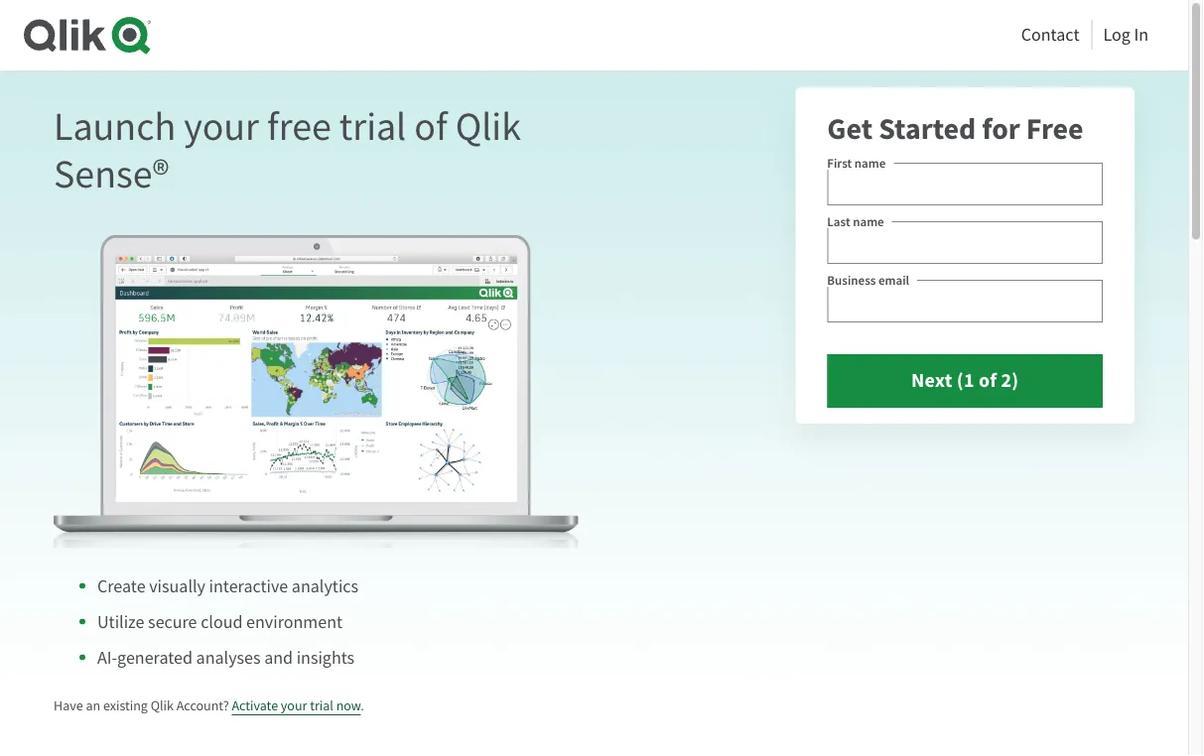 Task type: locate. For each thing, give the bounding box(es) containing it.
0 vertical spatial your
[[184, 102, 259, 152]]

your inside launch your free trial of qlik sense®
[[184, 102, 259, 152]]

qlik
[[455, 102, 521, 152], [151, 697, 174, 715]]

activate your trial now link
[[232, 697, 361, 716]]

name right first
[[854, 155, 886, 172]]

an
[[86, 697, 100, 715]]

qlik inside launch your free trial of qlik sense®
[[455, 102, 521, 152]]

launch
[[54, 102, 176, 152]]

create visually interactive analytics
[[97, 575, 358, 598]]

0 horizontal spatial qlik
[[151, 697, 174, 715]]

trial
[[339, 102, 406, 152], [310, 697, 333, 715]]

qlik right of
[[455, 102, 521, 152]]

ai-generated analyses and insights
[[97, 646, 355, 669]]

business
[[827, 272, 876, 289]]

0 vertical spatial name
[[854, 155, 886, 172]]

1 vertical spatial name
[[853, 213, 884, 230]]

log in
[[1103, 23, 1148, 46]]

0 vertical spatial qlik
[[455, 102, 521, 152]]

trial left of
[[339, 102, 406, 152]]

1 horizontal spatial trial
[[339, 102, 406, 152]]

name
[[854, 155, 886, 172], [853, 213, 884, 230]]

cloud
[[201, 610, 243, 633]]

in
[[1134, 23, 1148, 46]]

now
[[336, 697, 361, 715]]

name right last
[[853, 213, 884, 230]]

first name
[[827, 155, 886, 172]]

0 horizontal spatial your
[[184, 102, 259, 152]]

qlik right existing at bottom left
[[151, 697, 174, 715]]

None submit
[[827, 354, 1103, 408]]

name for first name
[[854, 155, 886, 172]]

0 horizontal spatial trial
[[310, 697, 333, 715]]

for
[[982, 109, 1020, 149]]

interactive
[[209, 575, 288, 598]]

analytics
[[292, 575, 358, 598]]

generated
[[117, 646, 193, 669]]

activate
[[232, 697, 278, 715]]

your right activate
[[281, 697, 307, 715]]

insights
[[296, 646, 355, 669]]

trial left now
[[310, 697, 333, 715]]

visually
[[149, 575, 205, 598]]

contact
[[1021, 23, 1079, 46]]

your left free
[[184, 102, 259, 152]]

started
[[879, 109, 976, 149]]

account?
[[176, 697, 229, 715]]

launch your free trial of qlik sense®
[[54, 102, 521, 200]]

utilize
[[97, 610, 144, 633]]

1 vertical spatial trial
[[310, 697, 333, 715]]

and
[[264, 646, 293, 669]]

log in link
[[1103, 18, 1148, 50]]

1 horizontal spatial qlik
[[455, 102, 521, 152]]

business email
[[827, 272, 909, 289]]

.
[[361, 697, 364, 715]]

1 horizontal spatial your
[[281, 697, 307, 715]]

Last name text field
[[827, 221, 1103, 264]]

your
[[184, 102, 259, 152], [281, 697, 307, 715]]

0 vertical spatial trial
[[339, 102, 406, 152]]



Task type: describe. For each thing, give the bounding box(es) containing it.
create
[[97, 575, 145, 598]]

last
[[827, 213, 850, 230]]

have an existing qlik account? activate your trial now .
[[54, 697, 364, 715]]

name for last name
[[853, 213, 884, 230]]

free
[[267, 102, 331, 152]]

go to the home page. image
[[24, 16, 151, 55]]

free
[[1026, 109, 1084, 149]]

secure
[[148, 610, 197, 633]]

utilize secure cloud environment
[[97, 610, 343, 633]]

First name text field
[[827, 163, 1103, 206]]

existing
[[103, 697, 148, 715]]

environment
[[246, 610, 343, 633]]

first
[[827, 155, 852, 172]]

analyses
[[196, 646, 261, 669]]

get
[[827, 109, 873, 149]]

have
[[54, 697, 83, 715]]

sense®
[[54, 149, 169, 200]]

last name
[[827, 213, 884, 230]]

get started for free
[[827, 109, 1084, 149]]

contact link
[[1021, 18, 1079, 50]]

ai-
[[97, 646, 117, 669]]

Business email text field
[[827, 280, 1103, 323]]

of
[[414, 102, 447, 152]]

1 vertical spatial your
[[281, 697, 307, 715]]

trial inside launch your free trial of qlik sense®
[[339, 102, 406, 152]]

email
[[878, 272, 909, 289]]

log
[[1103, 23, 1130, 46]]

1 vertical spatial qlik
[[151, 697, 174, 715]]



Task type: vqa. For each thing, say whether or not it's contained in the screenshot.
Support image
no



